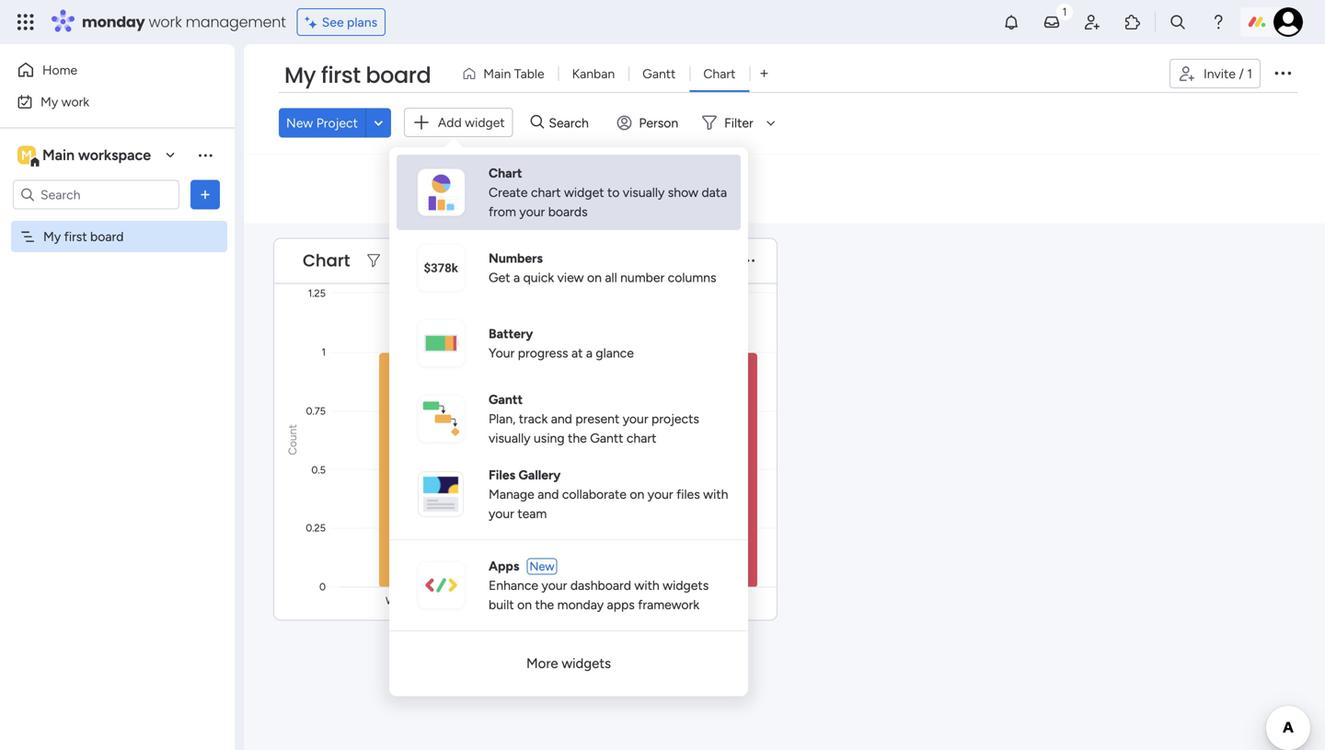 Task type: vqa. For each thing, say whether or not it's contained in the screenshot.


Task type: describe. For each thing, give the bounding box(es) containing it.
person
[[639, 115, 678, 130]]

chart button
[[690, 59, 750, 88]]

new project
[[286, 115, 358, 130]]

Search in workspace field
[[39, 184, 154, 205]]

my first board inside field
[[284, 60, 431, 91]]

/
[[1239, 66, 1244, 81]]

see plans
[[322, 14, 377, 30]]

quick
[[523, 270, 554, 285]]

1
[[1247, 66, 1253, 81]]

invite members image
[[1083, 13, 1102, 31]]

help image
[[1209, 13, 1228, 31]]

more
[[526, 655, 558, 672]]

my inside field
[[284, 60, 316, 91]]

plans
[[347, 14, 377, 30]]

number
[[620, 270, 665, 285]]

with inside enhance your dashboard with widgets built on the monday apps framework
[[634, 578, 660, 593]]

main table
[[483, 66, 545, 81]]

arrow down image
[[760, 112, 782, 134]]

chart inside "chart create chart widget to visually show data from your boards"
[[489, 165, 522, 181]]

view
[[557, 270, 584, 285]]

see
[[322, 14, 344, 30]]

chart inside main content
[[303, 249, 350, 272]]

add widget button
[[404, 108, 513, 137]]

widgets inside enhance your dashboard with widgets built on the monday apps framework
[[663, 578, 709, 593]]

v2 funnel image
[[368, 254, 380, 268]]

angle down image
[[374, 116, 383, 130]]

chart main content
[[244, 223, 1325, 750]]

gantt for gantt plan, track and present your projects visually using the gantt chart
[[489, 392, 523, 407]]

home button
[[11, 55, 198, 85]]

files
[[677, 486, 700, 502]]

chart inside "chart create chart widget to visually show data from your boards"
[[531, 185, 561, 200]]

chart create chart widget to visually show data from your boards
[[489, 165, 727, 220]]

boards
[[548, 204, 588, 220]]

more widgets
[[526, 655, 611, 672]]

my inside "button"
[[40, 94, 58, 110]]

a inside 'battery your progress at a glance'
[[586, 345, 593, 361]]

main table button
[[455, 59, 558, 88]]

files gallery manage and collaborate on your files with your team
[[489, 467, 728, 521]]

get
[[489, 270, 510, 285]]

framework
[[638, 597, 700, 613]]

built
[[489, 597, 514, 613]]

your left the files
[[648, 486, 673, 502]]

visually inside gantt plan, track and present your projects visually using the gantt chart
[[489, 430, 531, 446]]

with inside the files gallery manage and collaborate on your files with your team
[[703, 486, 728, 502]]

numbers
[[489, 250, 543, 266]]

search everything image
[[1169, 13, 1187, 31]]

on inside enhance your dashboard with widgets built on the monday apps framework
[[517, 597, 532, 613]]

manage
[[489, 486, 535, 502]]

on for view
[[587, 270, 602, 285]]

add
[[438, 115, 462, 130]]

more dots image
[[742, 254, 755, 268]]

all
[[605, 270, 617, 285]]

m
[[21, 147, 32, 163]]

gallery
[[519, 467, 561, 483]]

columns
[[668, 270, 717, 285]]

gantt plan, track and present your projects visually using the gantt chart
[[489, 392, 699, 446]]

board inside field
[[366, 60, 431, 91]]

workspace selection element
[[17, 144, 154, 168]]

widget inside "chart create chart widget to visually show data from your boards"
[[564, 185, 604, 200]]

first inside field
[[321, 60, 360, 91]]

invite / 1 button
[[1170, 59, 1261, 88]]

and for present
[[551, 411, 572, 427]]

plan,
[[489, 411, 516, 427]]

notifications image
[[1002, 13, 1021, 31]]

My first board field
[[280, 60, 436, 91]]

gantt for gantt
[[643, 66, 676, 81]]

monday work management
[[82, 12, 286, 32]]

main for main workspace
[[42, 146, 75, 164]]

and for collaborate
[[538, 486, 559, 502]]

track
[[519, 411, 548, 427]]

battery your progress at a glance
[[489, 326, 634, 361]]

invite
[[1204, 66, 1236, 81]]

apps image
[[1124, 13, 1142, 31]]

a inside numbers get a quick view on all number columns
[[514, 270, 520, 285]]

filter button
[[695, 108, 782, 137]]

management
[[186, 12, 286, 32]]

your inside gantt plan, track and present your projects visually using the gantt chart
[[623, 411, 648, 427]]

monday inside enhance your dashboard with widgets built on the monday apps framework
[[557, 597, 604, 613]]

data
[[702, 185, 727, 200]]

numbers get a quick view on all number columns
[[489, 250, 717, 285]]



Task type: locate. For each thing, give the bounding box(es) containing it.
1 horizontal spatial first
[[321, 60, 360, 91]]

my inside list box
[[43, 229, 61, 244]]

board up angle down image
[[366, 60, 431, 91]]

2 horizontal spatial gantt
[[643, 66, 676, 81]]

john smith image
[[1274, 7, 1303, 37]]

a
[[514, 270, 520, 285], [586, 345, 593, 361]]

2 vertical spatial my
[[43, 229, 61, 244]]

on inside the files gallery manage and collaborate on your files with your team
[[630, 486, 645, 502]]

options image down workspace options image
[[196, 185, 214, 204]]

visually inside "chart create chart widget to visually show data from your boards"
[[623, 185, 665, 200]]

1 horizontal spatial visually
[[623, 185, 665, 200]]

0 vertical spatial monday
[[82, 12, 145, 32]]

Search field
[[544, 110, 599, 136]]

widgets up framework
[[663, 578, 709, 593]]

1 vertical spatial monday
[[557, 597, 604, 613]]

0 vertical spatial visually
[[623, 185, 665, 200]]

0 horizontal spatial monday
[[82, 12, 145, 32]]

kanban
[[572, 66, 615, 81]]

0 vertical spatial my
[[284, 60, 316, 91]]

the inside enhance your dashboard with widgets built on the monday apps framework
[[535, 597, 554, 613]]

with right the files
[[703, 486, 728, 502]]

my down search in workspace field
[[43, 229, 61, 244]]

1 horizontal spatial board
[[366, 60, 431, 91]]

1 vertical spatial and
[[538, 486, 559, 502]]

1 horizontal spatial new
[[530, 559, 555, 574]]

2 vertical spatial on
[[517, 597, 532, 613]]

add widget
[[438, 115, 505, 130]]

new inside button
[[286, 115, 313, 130]]

gantt down 'present'
[[590, 430, 623, 446]]

first inside list box
[[64, 229, 87, 244]]

and down gallery
[[538, 486, 559, 502]]

chart inside button
[[703, 66, 736, 81]]

1 vertical spatial work
[[61, 94, 89, 110]]

table
[[514, 66, 545, 81]]

1 image
[[1057, 1, 1073, 22]]

0 horizontal spatial the
[[535, 597, 554, 613]]

0 vertical spatial my first board
[[284, 60, 431, 91]]

my down home
[[40, 94, 58, 110]]

my first board inside list box
[[43, 229, 124, 244]]

first up project on the top of page
[[321, 60, 360, 91]]

chart
[[531, 185, 561, 200], [627, 430, 657, 446]]

option
[[0, 220, 235, 224]]

main inside workspace selection element
[[42, 146, 75, 164]]

0 horizontal spatial my first board
[[43, 229, 124, 244]]

present
[[576, 411, 620, 427]]

chart left add view icon
[[703, 66, 736, 81]]

widget
[[465, 115, 505, 130], [564, 185, 604, 200]]

1 horizontal spatial gantt
[[590, 430, 623, 446]]

chart up create
[[489, 165, 522, 181]]

apps
[[607, 597, 635, 613]]

widgets
[[663, 578, 709, 593], [562, 655, 611, 672]]

0 horizontal spatial options image
[[196, 185, 214, 204]]

visually
[[623, 185, 665, 200], [489, 430, 531, 446]]

monday up home button
[[82, 12, 145, 32]]

1 vertical spatial with
[[634, 578, 660, 593]]

add view image
[[761, 67, 768, 80]]

1 vertical spatial the
[[535, 597, 554, 613]]

gantt
[[643, 66, 676, 81], [489, 392, 523, 407], [590, 430, 623, 446]]

0 horizontal spatial board
[[90, 229, 124, 244]]

my
[[284, 60, 316, 91], [40, 94, 58, 110], [43, 229, 61, 244]]

gantt button
[[629, 59, 690, 88]]

select product image
[[17, 13, 35, 31]]

show
[[668, 185, 699, 200]]

gantt up plan, at the bottom
[[489, 392, 523, 407]]

work
[[149, 12, 182, 32], [61, 94, 89, 110]]

1 vertical spatial main
[[42, 146, 75, 164]]

and inside gantt plan, track and present your projects visually using the gantt chart
[[551, 411, 572, 427]]

1 horizontal spatial widget
[[564, 185, 604, 200]]

on down enhance
[[517, 597, 532, 613]]

0 vertical spatial chart
[[703, 66, 736, 81]]

work down home
[[61, 94, 89, 110]]

2 vertical spatial gantt
[[590, 430, 623, 446]]

my first board down search in workspace field
[[43, 229, 124, 244]]

person button
[[610, 108, 690, 137]]

1 vertical spatial first
[[64, 229, 87, 244]]

on inside numbers get a quick view on all number columns
[[587, 270, 602, 285]]

filter
[[724, 115, 754, 130]]

and
[[551, 411, 572, 427], [538, 486, 559, 502]]

your
[[519, 204, 545, 220], [623, 411, 648, 427], [648, 486, 673, 502], [489, 506, 514, 521], [542, 578, 567, 593]]

1 horizontal spatial options image
[[1272, 61, 1294, 84]]

workspace image
[[17, 145, 36, 165]]

board down search in workspace field
[[90, 229, 124, 244]]

0 horizontal spatial on
[[517, 597, 532, 613]]

see plans button
[[297, 8, 386, 36]]

at
[[571, 345, 583, 361]]

my first board
[[284, 60, 431, 91], [43, 229, 124, 244]]

workspace options image
[[196, 146, 214, 164]]

1 vertical spatial widgets
[[562, 655, 611, 672]]

visually down plan, at the bottom
[[489, 430, 531, 446]]

chart left v2 funnel icon
[[303, 249, 350, 272]]

your right 'present'
[[623, 411, 648, 427]]

1 vertical spatial on
[[630, 486, 645, 502]]

chart
[[703, 66, 736, 81], [489, 165, 522, 181], [303, 249, 350, 272]]

my first board list box
[[0, 217, 235, 501]]

0 horizontal spatial with
[[634, 578, 660, 593]]

0 horizontal spatial widget
[[465, 115, 505, 130]]

1 vertical spatial chart
[[627, 430, 657, 446]]

work left management
[[149, 12, 182, 32]]

progress
[[518, 345, 568, 361]]

0 horizontal spatial first
[[64, 229, 87, 244]]

chart inside gantt plan, track and present your projects visually using the gantt chart
[[627, 430, 657, 446]]

1 vertical spatial chart
[[489, 165, 522, 181]]

0 vertical spatial with
[[703, 486, 728, 502]]

main workspace
[[42, 146, 151, 164]]

0 vertical spatial gantt
[[643, 66, 676, 81]]

0 vertical spatial and
[[551, 411, 572, 427]]

0 vertical spatial new
[[286, 115, 313, 130]]

first down search in workspace field
[[64, 229, 87, 244]]

0 horizontal spatial work
[[61, 94, 89, 110]]

my up new project button
[[284, 60, 316, 91]]

gantt inside gantt button
[[643, 66, 676, 81]]

visually right to
[[623, 185, 665, 200]]

on left all
[[587, 270, 602, 285]]

on right collaborate
[[630, 486, 645, 502]]

invite / 1
[[1204, 66, 1253, 81]]

1 horizontal spatial chart
[[627, 430, 657, 446]]

1 horizontal spatial widgets
[[663, 578, 709, 593]]

create
[[489, 185, 528, 200]]

chart up boards
[[531, 185, 561, 200]]

v2 search image
[[531, 112, 544, 133]]

1 vertical spatial board
[[90, 229, 124, 244]]

glance
[[596, 345, 634, 361]]

first
[[321, 60, 360, 91], [64, 229, 87, 244]]

inbox image
[[1043, 13, 1061, 31]]

collaborate
[[562, 486, 627, 502]]

using
[[534, 430, 565, 446]]

new left project on the top of page
[[286, 115, 313, 130]]

board
[[366, 60, 431, 91], [90, 229, 124, 244]]

new for new
[[530, 559, 555, 574]]

on for collaborate
[[630, 486, 645, 502]]

1 vertical spatial gantt
[[489, 392, 523, 407]]

0 horizontal spatial gantt
[[489, 392, 523, 407]]

1 vertical spatial my first board
[[43, 229, 124, 244]]

0 vertical spatial widget
[[465, 115, 505, 130]]

a right get
[[514, 270, 520, 285]]

workspace
[[78, 146, 151, 164]]

monday
[[82, 12, 145, 32], [557, 597, 604, 613]]

my work
[[40, 94, 89, 110]]

with
[[703, 486, 728, 502], [634, 578, 660, 593]]

team
[[518, 506, 547, 521]]

0 vertical spatial main
[[483, 66, 511, 81]]

monday down dashboard
[[557, 597, 604, 613]]

and up the using
[[551, 411, 572, 427]]

1 horizontal spatial monday
[[557, 597, 604, 613]]

new for new project
[[286, 115, 313, 130]]

0 vertical spatial first
[[321, 60, 360, 91]]

with up framework
[[634, 578, 660, 593]]

1 horizontal spatial the
[[568, 430, 587, 446]]

0 horizontal spatial main
[[42, 146, 75, 164]]

your right enhance
[[542, 578, 567, 593]]

widgets right more
[[562, 655, 611, 672]]

0 vertical spatial a
[[514, 270, 520, 285]]

0 vertical spatial options image
[[1272, 61, 1294, 84]]

your inside "chart create chart widget to visually show data from your boards"
[[519, 204, 545, 220]]

my work button
[[11, 87, 198, 116]]

1 horizontal spatial a
[[586, 345, 593, 361]]

options image right 1 on the top
[[1272, 61, 1294, 84]]

battery
[[489, 326, 533, 341]]

1 horizontal spatial with
[[703, 486, 728, 502]]

your down manage
[[489, 506, 514, 521]]

work for my
[[61, 94, 89, 110]]

0 vertical spatial work
[[149, 12, 182, 32]]

1 horizontal spatial my first board
[[284, 60, 431, 91]]

0 horizontal spatial visually
[[489, 430, 531, 446]]

0 vertical spatial widgets
[[663, 578, 709, 593]]

kanban button
[[558, 59, 629, 88]]

2 horizontal spatial on
[[630, 486, 645, 502]]

0 horizontal spatial a
[[514, 270, 520, 285]]

0 vertical spatial on
[[587, 270, 602, 285]]

widget right add
[[465, 115, 505, 130]]

your inside enhance your dashboard with widgets built on the monday apps framework
[[542, 578, 567, 593]]

1 vertical spatial new
[[530, 559, 555, 574]]

1 horizontal spatial work
[[149, 12, 182, 32]]

gantt up person
[[643, 66, 676, 81]]

widget inside popup button
[[465, 115, 505, 130]]

0 horizontal spatial widgets
[[562, 655, 611, 672]]

0 vertical spatial board
[[366, 60, 431, 91]]

1 vertical spatial a
[[586, 345, 593, 361]]

options image
[[1272, 61, 1294, 84], [196, 185, 214, 204]]

1 vertical spatial visually
[[489, 430, 531, 446]]

a right at
[[586, 345, 593, 361]]

chart down projects
[[627, 430, 657, 446]]

main left table
[[483, 66, 511, 81]]

main for main table
[[483, 66, 511, 81]]

home
[[42, 62, 77, 78]]

1 vertical spatial options image
[[196, 185, 214, 204]]

new
[[286, 115, 313, 130], [530, 559, 555, 574]]

and inside the files gallery manage and collaborate on your files with your team
[[538, 486, 559, 502]]

from
[[489, 204, 516, 220]]

new project button
[[279, 108, 365, 137]]

work for monday
[[149, 12, 182, 32]]

your right from
[[519, 204, 545, 220]]

the
[[568, 430, 587, 446], [535, 597, 554, 613]]

0 vertical spatial chart
[[531, 185, 561, 200]]

my first board up project on the top of page
[[284, 60, 431, 91]]

0 horizontal spatial chart
[[531, 185, 561, 200]]

0 horizontal spatial chart
[[303, 249, 350, 272]]

your
[[489, 345, 515, 361]]

widget up boards
[[564, 185, 604, 200]]

1 horizontal spatial chart
[[489, 165, 522, 181]]

0 horizontal spatial new
[[286, 115, 313, 130]]

2 vertical spatial chart
[[303, 249, 350, 272]]

the down 'present'
[[568, 430, 587, 446]]

board inside list box
[[90, 229, 124, 244]]

apps
[[489, 558, 519, 574]]

work inside "button"
[[61, 94, 89, 110]]

1 horizontal spatial main
[[483, 66, 511, 81]]

to
[[607, 185, 620, 200]]

projects
[[652, 411, 699, 427]]

main right the workspace icon
[[42, 146, 75, 164]]

new up enhance
[[530, 559, 555, 574]]

the down enhance
[[535, 597, 554, 613]]

0 vertical spatial the
[[568, 430, 587, 446]]

enhance your dashboard with widgets built on the monday apps framework
[[489, 578, 709, 613]]

on
[[587, 270, 602, 285], [630, 486, 645, 502], [517, 597, 532, 613]]

enhance
[[489, 578, 538, 593]]

dashboard
[[570, 578, 631, 593]]

1 horizontal spatial on
[[587, 270, 602, 285]]

main inside button
[[483, 66, 511, 81]]

files
[[489, 467, 516, 483]]

the inside gantt plan, track and present your projects visually using the gantt chart
[[568, 430, 587, 446]]

main
[[483, 66, 511, 81], [42, 146, 75, 164]]

1 vertical spatial widget
[[564, 185, 604, 200]]

1 vertical spatial my
[[40, 94, 58, 110]]

project
[[316, 115, 358, 130]]

2 horizontal spatial chart
[[703, 66, 736, 81]]



